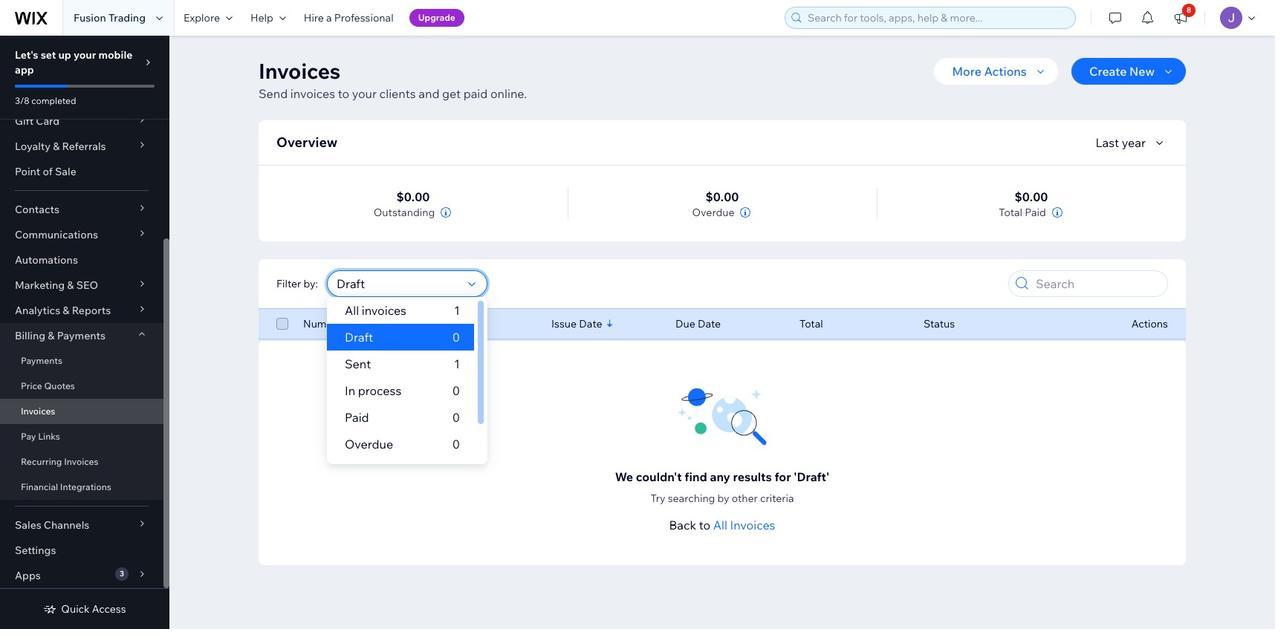 Task type: locate. For each thing, give the bounding box(es) containing it.
invoices right send
[[291, 86, 335, 101]]

access
[[92, 603, 126, 616]]

2 date from the left
[[698, 317, 721, 331]]

3/8 completed
[[15, 95, 76, 106]]

1 vertical spatial invoices
[[362, 303, 407, 318]]

1 vertical spatial paid
[[345, 410, 369, 425]]

0 horizontal spatial total
[[800, 317, 823, 331]]

0 vertical spatial invoices
[[291, 86, 335, 101]]

send
[[259, 86, 288, 101]]

1
[[454, 303, 460, 318], [454, 357, 460, 372]]

contacts
[[15, 203, 59, 216]]

invoices up send
[[259, 58, 341, 84]]

0 for overdue
[[452, 437, 460, 452]]

for
[[775, 470, 791, 485]]

your
[[74, 48, 96, 62], [352, 86, 377, 101]]

quotes
[[44, 381, 75, 392]]

pay
[[21, 431, 36, 442]]

billing & payments button
[[0, 323, 164, 349]]

contacts button
[[0, 197, 164, 222]]

$0.00
[[397, 190, 430, 204], [706, 190, 739, 204], [1015, 190, 1048, 204]]

1 vertical spatial to
[[699, 518, 711, 533]]

marketing & seo button
[[0, 273, 164, 298]]

by
[[718, 492, 730, 505]]

0 vertical spatial payments
[[57, 329, 106, 343]]

list box containing all invoices
[[327, 297, 488, 485]]

1 horizontal spatial invoices
[[362, 303, 407, 318]]

0 inside option
[[452, 330, 460, 345]]

channels
[[44, 519, 89, 532]]

help
[[250, 11, 273, 25]]

0 for in process
[[452, 384, 460, 398]]

date right due
[[698, 317, 721, 331]]

1 $0.00 from the left
[[397, 190, 430, 204]]

None field
[[332, 271, 464, 297]]

analytics & reports
[[15, 304, 111, 317]]

Search field
[[1032, 271, 1163, 297]]

upgrade
[[418, 12, 456, 23]]

up
[[58, 48, 71, 62]]

0 horizontal spatial your
[[74, 48, 96, 62]]

invoices send invoices to your clients and get paid online.
[[259, 58, 527, 101]]

0 horizontal spatial overdue
[[345, 437, 393, 452]]

price quotes link
[[0, 374, 164, 399]]

quick
[[61, 603, 90, 616]]

due date
[[676, 317, 721, 331]]

recurring invoices link
[[0, 450, 164, 475]]

$0.00 for total paid
[[1015, 190, 1048, 204]]

your left clients
[[352, 86, 377, 101]]

&
[[53, 140, 60, 153], [67, 279, 74, 292], [63, 304, 70, 317], [48, 329, 55, 343]]

year
[[1122, 135, 1146, 150]]

0 vertical spatial total
[[999, 206, 1023, 219]]

actions right more
[[985, 64, 1027, 79]]

invoices down other
[[730, 518, 776, 533]]

1 vertical spatial 1
[[454, 357, 460, 372]]

invoices up the draft
[[362, 303, 407, 318]]

0 for paid
[[452, 410, 460, 425]]

0 horizontal spatial paid
[[345, 410, 369, 425]]

gift
[[15, 114, 34, 128]]

2 1 from the top
[[454, 357, 460, 372]]

0 horizontal spatial to
[[338, 86, 349, 101]]

sale
[[55, 165, 76, 178]]

last
[[1096, 135, 1120, 150]]

& left seo
[[67, 279, 74, 292]]

& left reports
[[63, 304, 70, 317]]

& inside 'popup button'
[[67, 279, 74, 292]]

find
[[685, 470, 708, 485]]

2 horizontal spatial $0.00
[[1015, 190, 1048, 204]]

help button
[[242, 0, 295, 36]]

& right billing
[[48, 329, 55, 343]]

0 horizontal spatial $0.00
[[397, 190, 430, 204]]

2 0 from the top
[[452, 384, 460, 398]]

date for due date
[[698, 317, 721, 331]]

1 1 from the top
[[454, 303, 460, 318]]

paid inside list box
[[345, 410, 369, 425]]

point of sale link
[[0, 159, 164, 184]]

analytics
[[15, 304, 60, 317]]

3 $0.00 from the left
[[1015, 190, 1048, 204]]

0 vertical spatial overdue
[[692, 206, 735, 219]]

payments up price quotes
[[21, 355, 62, 366]]

1 0 from the top
[[452, 330, 460, 345]]

5 0 from the top
[[452, 464, 460, 479]]

3/8
[[15, 95, 29, 106]]

invoices up pay links
[[21, 406, 55, 417]]

1 vertical spatial overdue
[[345, 437, 393, 452]]

all down by
[[713, 518, 728, 533]]

3 0 from the top
[[452, 410, 460, 425]]

0 vertical spatial all
[[345, 303, 359, 318]]

all up the draft
[[345, 303, 359, 318]]

settings link
[[0, 538, 164, 563]]

recurring
[[21, 456, 62, 468]]

all invoices button
[[713, 517, 776, 534]]

& inside popup button
[[53, 140, 60, 153]]

actions down search field at the top right of the page
[[1132, 317, 1169, 331]]

3
[[120, 569, 124, 579]]

date right the issue
[[579, 317, 602, 331]]

1 horizontal spatial paid
[[1025, 206, 1046, 219]]

sales channels
[[15, 519, 89, 532]]

mobile
[[98, 48, 133, 62]]

payments down analytics & reports dropdown button
[[57, 329, 106, 343]]

1 horizontal spatial your
[[352, 86, 377, 101]]

financial
[[21, 482, 58, 493]]

0 vertical spatial 1
[[454, 303, 460, 318]]

trading
[[108, 11, 146, 25]]

option
[[327, 324, 474, 351]]

actions
[[985, 64, 1027, 79], [1132, 317, 1169, 331]]

apps
[[15, 569, 41, 583]]

all invoices
[[345, 303, 407, 318]]

date for issue date
[[579, 317, 602, 331]]

void
[[345, 464, 370, 479]]

1 horizontal spatial total
[[999, 206, 1023, 219]]

1 vertical spatial total
[[800, 317, 823, 331]]

option containing draft
[[327, 324, 474, 351]]

price
[[21, 381, 42, 392]]

2 $0.00 from the left
[[706, 190, 739, 204]]

& for analytics
[[63, 304, 70, 317]]

0 vertical spatial your
[[74, 48, 96, 62]]

sales
[[15, 519, 41, 532]]

4 0 from the top
[[452, 437, 460, 452]]

& for loyalty
[[53, 140, 60, 153]]

fusion trading
[[74, 11, 146, 25]]

invoices inside the recurring invoices link
[[64, 456, 99, 468]]

1 horizontal spatial actions
[[1132, 317, 1169, 331]]

to right back on the right of page
[[699, 518, 711, 533]]

gift card
[[15, 114, 60, 128]]

financial integrations link
[[0, 475, 164, 500]]

0 vertical spatial to
[[338, 86, 349, 101]]

card
[[36, 114, 60, 128]]

1 horizontal spatial overdue
[[692, 206, 735, 219]]

list box
[[327, 297, 488, 485]]

0 horizontal spatial actions
[[985, 64, 1027, 79]]

app
[[15, 63, 34, 77]]

0 horizontal spatial date
[[579, 317, 602, 331]]

professional
[[334, 11, 394, 25]]

0 horizontal spatial invoices
[[291, 86, 335, 101]]

more
[[953, 64, 982, 79]]

other
[[732, 492, 758, 505]]

your right up
[[74, 48, 96, 62]]

reports
[[72, 304, 111, 317]]

links
[[38, 431, 60, 442]]

sales channels button
[[0, 513, 164, 538]]

& right loyalty
[[53, 140, 60, 153]]

invoices down pay links link
[[64, 456, 99, 468]]

number
[[303, 317, 343, 331]]

1 vertical spatial your
[[352, 86, 377, 101]]

1 horizontal spatial date
[[698, 317, 721, 331]]

invoices link
[[0, 399, 164, 424]]

overdue inside list box
[[345, 437, 393, 452]]

payments inside billing & payments dropdown button
[[57, 329, 106, 343]]

draft
[[345, 330, 373, 345]]

hire a professional link
[[295, 0, 403, 36]]

1 vertical spatial all
[[713, 518, 728, 533]]

1 vertical spatial payments
[[21, 355, 62, 366]]

1 date from the left
[[579, 317, 602, 331]]

date
[[579, 317, 602, 331], [698, 317, 721, 331]]

invoices
[[259, 58, 341, 84], [21, 406, 55, 417], [64, 456, 99, 468], [730, 518, 776, 533]]

back
[[669, 518, 697, 533]]

0
[[452, 330, 460, 345], [452, 384, 460, 398], [452, 410, 460, 425], [452, 437, 460, 452], [452, 464, 460, 479]]

sidebar element
[[0, 0, 169, 630]]

None checkbox
[[277, 315, 288, 333]]

1 horizontal spatial $0.00
[[706, 190, 739, 204]]

price quotes
[[21, 381, 75, 392]]

0 vertical spatial actions
[[985, 64, 1027, 79]]

to left clients
[[338, 86, 349, 101]]



Task type: vqa. For each thing, say whether or not it's contained in the screenshot.
Marketing 'link'
no



Task type: describe. For each thing, give the bounding box(es) containing it.
automations link
[[0, 248, 164, 273]]

set
[[41, 48, 56, 62]]

paid
[[464, 86, 488, 101]]

overview
[[277, 134, 338, 151]]

create new button
[[1072, 58, 1186, 85]]

integrations
[[60, 482, 111, 493]]

hire
[[304, 11, 324, 25]]

we couldn't find any results for 'draft' try searching by other criteria
[[615, 470, 830, 505]]

filter
[[277, 277, 301, 291]]

1 horizontal spatial to
[[699, 518, 711, 533]]

create new
[[1090, 64, 1155, 79]]

$0.00 for outstanding
[[397, 190, 430, 204]]

payments inside 'payments' link
[[21, 355, 62, 366]]

1 for all invoices
[[454, 303, 460, 318]]

by:
[[304, 277, 318, 291]]

of
[[43, 165, 53, 178]]

let's
[[15, 48, 38, 62]]

we
[[615, 470, 633, 485]]

marketing & seo
[[15, 279, 98, 292]]

1 for sent
[[454, 357, 460, 372]]

to inside invoices send invoices to your clients and get paid online.
[[338, 86, 349, 101]]

filter by:
[[277, 277, 318, 291]]

sent
[[345, 357, 371, 372]]

invoices inside invoices send invoices to your clients and get paid online.
[[259, 58, 341, 84]]

8
[[1187, 5, 1192, 15]]

searching
[[668, 492, 715, 505]]

total for total paid
[[999, 206, 1023, 219]]

& for marketing
[[67, 279, 74, 292]]

pay links
[[21, 431, 60, 442]]

quick access
[[61, 603, 126, 616]]

pay links link
[[0, 424, 164, 450]]

loyalty & referrals button
[[0, 134, 164, 159]]

actions inside button
[[985, 64, 1027, 79]]

quick access button
[[43, 603, 126, 616]]

more actions button
[[935, 58, 1058, 85]]

in
[[345, 384, 355, 398]]

fusion
[[74, 11, 106, 25]]

your inside let's set up your mobile app
[[74, 48, 96, 62]]

gift card button
[[0, 109, 164, 134]]

Search for tools, apps, help & more... field
[[804, 7, 1071, 28]]

financial integrations
[[21, 482, 111, 493]]

payments link
[[0, 349, 164, 374]]

recurring invoices
[[21, 456, 99, 468]]

due
[[676, 317, 696, 331]]

explore
[[184, 11, 220, 25]]

settings
[[15, 544, 56, 557]]

loyalty
[[15, 140, 51, 153]]

marketing
[[15, 279, 65, 292]]

issue date
[[552, 317, 602, 331]]

more actions
[[953, 64, 1027, 79]]

loyalty & referrals
[[15, 140, 106, 153]]

completed
[[31, 95, 76, 106]]

let's set up your mobile app
[[15, 48, 133, 77]]

point of sale
[[15, 165, 76, 178]]

total paid
[[999, 206, 1046, 219]]

create
[[1090, 64, 1127, 79]]

customer
[[427, 317, 475, 331]]

0 vertical spatial paid
[[1025, 206, 1046, 219]]

$0.00 for overdue
[[706, 190, 739, 204]]

and
[[419, 86, 440, 101]]

last year
[[1096, 135, 1146, 150]]

your inside invoices send invoices to your clients and get paid online.
[[352, 86, 377, 101]]

hire a professional
[[304, 11, 394, 25]]

invoices inside invoices send invoices to your clients and get paid online.
[[291, 86, 335, 101]]

communications button
[[0, 222, 164, 248]]

referrals
[[62, 140, 106, 153]]

couldn't
[[636, 470, 682, 485]]

1 vertical spatial actions
[[1132, 317, 1169, 331]]

criteria
[[760, 492, 794, 505]]

new
[[1130, 64, 1155, 79]]

invoices inside list box
[[362, 303, 407, 318]]

8 button
[[1165, 0, 1197, 36]]

process
[[358, 384, 402, 398]]

invoices inside invoices link
[[21, 406, 55, 417]]

'draft'
[[794, 470, 830, 485]]

0 horizontal spatial all
[[345, 303, 359, 318]]

back to all invoices
[[669, 518, 776, 533]]

communications
[[15, 228, 98, 242]]

& for billing
[[48, 329, 55, 343]]

results
[[733, 470, 772, 485]]

any
[[710, 470, 731, 485]]

total for total
[[800, 317, 823, 331]]

billing & payments
[[15, 329, 106, 343]]

0 for void
[[452, 464, 460, 479]]

last year button
[[1096, 134, 1169, 152]]

automations
[[15, 253, 78, 267]]

in process
[[345, 384, 402, 398]]

try
[[651, 492, 666, 505]]

0 for draft
[[452, 330, 460, 345]]

status
[[924, 317, 955, 331]]

seo
[[76, 279, 98, 292]]

1 horizontal spatial all
[[713, 518, 728, 533]]



